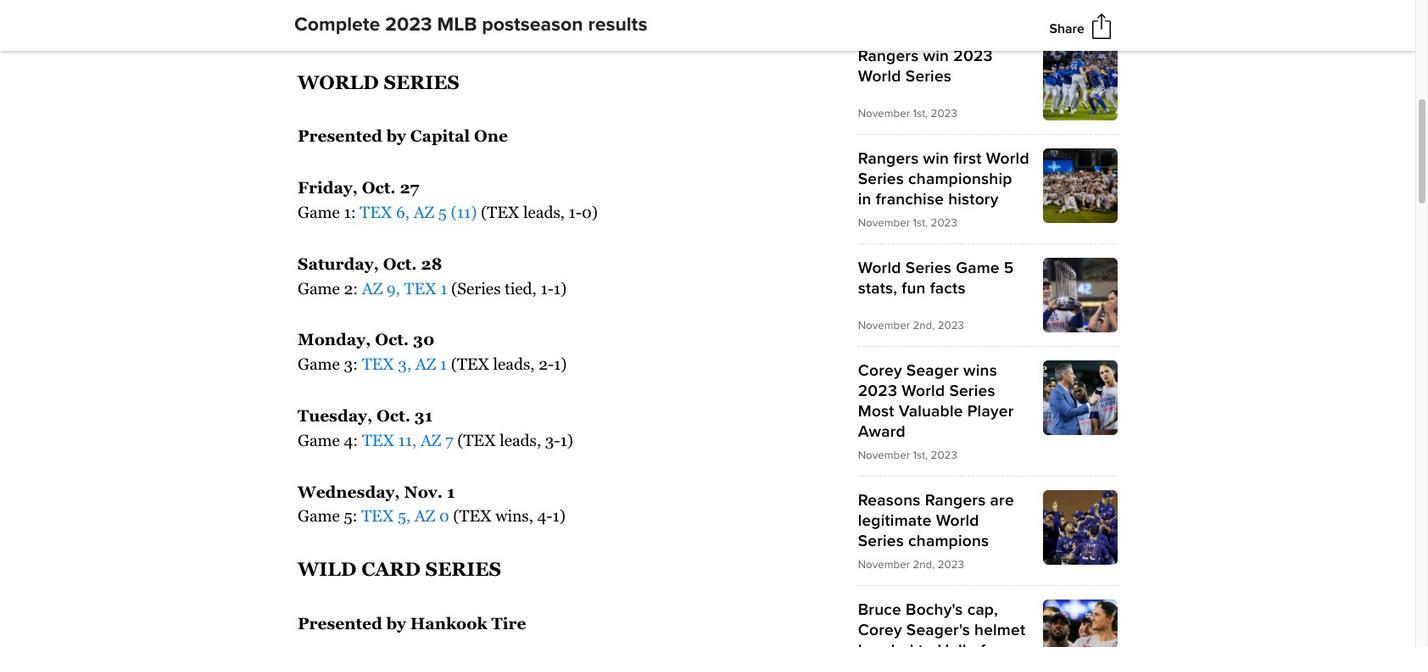 Task type: describe. For each thing, give the bounding box(es) containing it.
oct. for 11,
[[377, 406, 410, 425]]

1 for az 9, tex 1
[[440, 279, 447, 297]]

world series game 5 stats, fun facts element
[[858, 258, 1118, 332]]

complete
[[294, 13, 380, 36]]

by for capital
[[386, 127, 406, 145]]

oct. for 9,
[[383, 254, 417, 273]]

wednesday,
[[298, 482, 400, 501]]

mlb
[[437, 13, 477, 36]]

by for hankook
[[386, 614, 406, 632]]

tire
[[491, 614, 526, 632]]

tex 11, az 7 link
[[362, 431, 453, 449]]

saturday,
[[298, 254, 379, 273]]

game inside world series game 5 stats, fun facts
[[956, 258, 1000, 278]]

reasons
[[858, 490, 921, 510]]

first
[[953, 148, 982, 169]]

corey seager wins 2023 world series most valuable player award november 1st, 2023
[[858, 360, 1014, 462]]

wins
[[963, 360, 997, 381]]

(tex for monday, oct. 30
[[451, 355, 489, 373]]

world inside rangers win first world series championship in franchise history november 1st, 2023
[[986, 148, 1029, 169]]

presented by capital one
[[298, 127, 508, 145]]

presented for presented by capital one
[[298, 127, 382, 145]]

tied,
[[505, 279, 537, 297]]

(series
[[451, 279, 501, 297]]

world inside the reasons rangers are legitimate world series champions november 2nd, 2023
[[936, 510, 979, 531]]

1 inside wednesday, nov. 1 game 5: tex 5, az 0 (tex wins, 4-1)
[[447, 482, 455, 501]]

3-
[[545, 431, 560, 449]]

november inside the reasons rangers are legitimate world series champions november 2nd, 2023
[[858, 558, 910, 571]]

5 inside friday, oct. 27 game 1: tex 6, az 5 (11) (tex leads, 1-0)
[[438, 203, 447, 221]]

11,
[[398, 431, 417, 449]]

capital
[[410, 127, 470, 145]]

game for saturday, oct. 28 game 2: az 9, tex 1 (series tied, 1-1)
[[298, 279, 340, 297]]

valuable
[[899, 401, 963, 421]]

award
[[858, 421, 906, 442]]

seager
[[906, 360, 959, 381]]

6,
[[396, 203, 410, 221]]

world inside rangers win 2023 world series
[[858, 66, 901, 86]]

share
[[1049, 20, 1085, 37]]

facts
[[930, 278, 966, 298]]

wednesday, nov. 1 game 5: tex 5, az 0 (tex wins, 4-1)
[[298, 482, 566, 525]]

0 vertical spatial series
[[384, 71, 460, 93]]

presented for presented by hankook tire
[[298, 614, 382, 632]]

4:
[[344, 431, 358, 449]]

cap,
[[967, 599, 998, 620]]

oct. for 6,
[[362, 178, 396, 197]]

az for 31
[[421, 431, 441, 449]]

az 9, tex 1 link
[[362, 279, 447, 297]]

0)
[[582, 203, 598, 221]]

wins,
[[495, 507, 533, 525]]

share button
[[1049, 20, 1085, 37]]

1 for tex 3, az 1
[[440, 355, 447, 373]]

3,
[[398, 355, 411, 373]]

reasons rangers are legitimate world series champions element
[[858, 490, 1118, 571]]

game for tuesday, oct. 31 game 4: tex 11, az 7 (tex leads, 3-1)
[[298, 431, 340, 449]]

monday, oct. 30 game 3: tex 3, az 1 (tex leads, 2-1)
[[298, 330, 567, 373]]

tex for tuesday,
[[362, 431, 394, 449]]

1st, inside rangers win 2023 world series element
[[913, 107, 928, 120]]

1st, inside rangers win first world series championship in franchise history november 1st, 2023
[[913, 216, 928, 230]]

2-
[[539, 355, 554, 373]]

tex for friday,
[[360, 203, 392, 221]]

game for wednesday, nov. 1 game 5: tex 5, az 0 (tex wins, 4-1)
[[298, 507, 340, 525]]

world inside world series game 5 stats, fun facts
[[858, 258, 901, 278]]

are
[[990, 490, 1014, 510]]

31
[[415, 406, 433, 425]]

rangers win 2023 world series
[[858, 46, 993, 86]]

tex for monday,
[[362, 355, 394, 373]]

1) for 2-
[[554, 355, 567, 373]]

2nd, inside the reasons rangers are legitimate world series champions november 2nd, 2023
[[913, 558, 935, 571]]

2023 inside rangers win first world series championship in franchise history november 1st, 2023
[[931, 216, 957, 230]]

headed
[[858, 640, 914, 647]]

tuesday, oct. 31 game 4: tex 11, az 7 (tex leads, 3-1)
[[298, 406, 573, 449]]

az for 1
[[415, 507, 435, 525]]

2023 inside world series game 5 stats, fun facts element
[[938, 319, 964, 332]]

bruce bochy's cap, corey seager's helmet headed to hall 
[[858, 599, 1025, 647]]

postseason
[[482, 13, 583, 36]]

hankook
[[410, 614, 487, 632]]

november 1st, 2023
[[858, 107, 957, 120]]

tex 3, az 1 link
[[362, 355, 447, 373]]

history
[[948, 189, 999, 209]]

november inside corey seager wins 2023 world series most valuable player award november 1st, 2023
[[858, 448, 910, 462]]

series inside rangers win first world series championship in franchise history november 1st, 2023
[[858, 169, 904, 189]]

(tex inside friday, oct. 27 game 1: tex 6, az 5 (11) (tex leads, 1-0)
[[481, 203, 519, 221]]

rangers win 2023 world series element
[[858, 46, 1118, 120]]

28
[[421, 254, 442, 273]]

series inside the reasons rangers are legitimate world series champions november 2nd, 2023
[[858, 531, 904, 551]]

friday,
[[298, 178, 358, 197]]



Task type: vqa. For each thing, say whether or not it's contained in the screenshot.


Task type: locate. For each thing, give the bounding box(es) containing it.
az inside monday, oct. 30 game 3: tex 3, az 1 (tex leads, 2-1)
[[415, 355, 436, 373]]

champions
[[908, 531, 989, 551]]

game inside monday, oct. 30 game 3: tex 3, az 1 (tex leads, 2-1)
[[298, 355, 340, 373]]

corey inside corey seager wins 2023 world series most valuable player award november 1st, 2023
[[858, 360, 902, 381]]

tex for wednesday,
[[361, 507, 394, 525]]

2 corey from the top
[[858, 620, 902, 640]]

5:
[[344, 507, 357, 525]]

tex inside monday, oct. 30 game 3: tex 3, az 1 (tex leads, 2-1)
[[362, 355, 394, 373]]

tex right 9,
[[404, 279, 436, 297]]

1 horizontal spatial 5
[[1004, 258, 1014, 278]]

rangers up the 'champions'
[[925, 490, 986, 510]]

1 inside saturday, oct. 28 game 2: az 9, tex 1 (series tied, 1-1)
[[440, 279, 447, 297]]

oct. for 3,
[[375, 330, 409, 349]]

4-
[[537, 507, 552, 525]]

saturday, oct. 28 game 2: az 9, tex 1 (series tied, 1-1)
[[298, 254, 567, 297]]

1) for 1-
[[554, 279, 567, 297]]

27
[[400, 178, 419, 197]]

in
[[858, 189, 871, 209]]

3 1st, from the top
[[913, 448, 928, 462]]

november up bruce
[[858, 558, 910, 571]]

oct. inside saturday, oct. 28 game 2: az 9, tex 1 (series tied, 1-1)
[[383, 254, 417, 273]]

1 horizontal spatial 1-
[[569, 203, 582, 221]]

az for 27
[[414, 203, 434, 221]]

1
[[440, 279, 447, 297], [440, 355, 447, 373], [447, 482, 455, 501]]

1 vertical spatial 1
[[440, 355, 447, 373]]

0 vertical spatial 1st,
[[913, 107, 928, 120]]

game
[[298, 203, 340, 221], [956, 258, 1000, 278], [298, 279, 340, 297], [298, 355, 340, 373], [298, 431, 340, 449], [298, 507, 340, 525]]

1- inside saturday, oct. 28 game 2: az 9, tex 1 (series tied, 1-1)
[[541, 279, 554, 297]]

1 vertical spatial win
[[923, 148, 949, 169]]

1 vertical spatial rangers
[[858, 148, 919, 169]]

leads, left 0) at the top
[[523, 203, 565, 221]]

game down 'tuesday,'
[[298, 431, 340, 449]]

0 vertical spatial by
[[386, 127, 406, 145]]

1 1st, from the top
[[913, 107, 928, 120]]

leads, for monday, oct. 30 game 3: tex 3, az 1 (tex leads, 2-1)
[[493, 355, 535, 373]]

(tex inside tuesday, oct. 31 game 4: tex 11, az 7 (tex leads, 3-1)
[[457, 431, 496, 449]]

1st, inside corey seager wins 2023 world series most valuable player award november 1st, 2023
[[913, 448, 928, 462]]

game inside friday, oct. 27 game 1: tex 6, az 5 (11) (tex leads, 1-0)
[[298, 203, 340, 221]]

rangers win first world series championship in franchise history element
[[858, 148, 1118, 230]]

results
[[588, 13, 647, 36]]

2 vertical spatial leads,
[[500, 431, 541, 449]]

win for first
[[923, 148, 949, 169]]

2 1st, from the top
[[913, 216, 928, 230]]

1st,
[[913, 107, 928, 120], [913, 216, 928, 230], [913, 448, 928, 462]]

november 2nd, 2023
[[858, 319, 964, 332]]

game for friday, oct. 27 game 1: tex 6, az 5 (11) (tex leads, 1-0)
[[298, 203, 340, 221]]

corey up the 'most' on the bottom
[[858, 360, 902, 381]]

30
[[413, 330, 435, 349]]

0 vertical spatial leads,
[[523, 203, 565, 221]]

world inside corey seager wins 2023 world series most valuable player award november 1st, 2023
[[902, 381, 945, 401]]

(tex inside monday, oct. 30 game 3: tex 3, az 1 (tex leads, 2-1)
[[451, 355, 489, 373]]

3 november from the top
[[858, 319, 910, 332]]

2 november from the top
[[858, 216, 910, 230]]

7
[[445, 431, 453, 449]]

rangers inside rangers win first world series championship in franchise history november 1st, 2023
[[858, 148, 919, 169]]

0 horizontal spatial 5
[[438, 203, 447, 221]]

november down stats,
[[858, 319, 910, 332]]

1 vertical spatial 5
[[1004, 258, 1014, 278]]

game inside wednesday, nov. 1 game 5: tex 5, az 0 (tex wins, 4-1)
[[298, 507, 340, 525]]

tex right 4:
[[362, 431, 394, 449]]

0
[[439, 507, 449, 525]]

world up the 'november 1st, 2023'
[[858, 66, 901, 86]]

1 vertical spatial 1-
[[541, 279, 554, 297]]

series inside rangers win 2023 world series
[[905, 66, 952, 86]]

1) inside wednesday, nov. 1 game 5: tex 5, az 0 (tex wins, 4-1)
[[552, 507, 566, 525]]

win for 2023
[[923, 46, 949, 66]]

november inside world series game 5 stats, fun facts element
[[858, 319, 910, 332]]

1 corey from the top
[[858, 360, 902, 381]]

2 vertical spatial rangers
[[925, 490, 986, 510]]

2 win from the top
[[923, 148, 949, 169]]

1 down 28
[[440, 279, 447, 297]]

0 vertical spatial rangers
[[858, 46, 919, 66]]

(tex right (11)
[[481, 203, 519, 221]]

(tex right 7
[[457, 431, 496, 449]]

corey inside bruce bochy's cap, corey seager's helmet headed to hall
[[858, 620, 902, 640]]

az right 6,
[[414, 203, 434, 221]]

november inside rangers win 2023 world series element
[[858, 107, 910, 120]]

1 2nd, from the top
[[913, 319, 935, 332]]

1) for 3-
[[560, 431, 573, 449]]

win left first
[[923, 148, 949, 169]]

oct. up az 9, tex 1 "link"
[[383, 254, 417, 273]]

world right first
[[986, 148, 1029, 169]]

world
[[858, 66, 901, 86], [986, 148, 1029, 169], [858, 258, 901, 278], [902, 381, 945, 401], [936, 510, 979, 531]]

az for 30
[[415, 355, 436, 373]]

(11)
[[451, 203, 477, 221]]

oct. inside friday, oct. 27 game 1: tex 6, az 5 (11) (tex leads, 1-0)
[[362, 178, 396, 197]]

complete 2023 mlb postseason results
[[294, 13, 647, 36]]

reasons rangers are legitimate world series champions november 2nd, 2023
[[858, 490, 1014, 571]]

championship
[[908, 169, 1012, 189]]

9,
[[387, 279, 400, 297]]

oct. up 11,
[[377, 406, 410, 425]]

0 vertical spatial presented
[[298, 127, 382, 145]]

helmet
[[974, 620, 1025, 640]]

2nd,
[[913, 319, 935, 332], [913, 558, 935, 571]]

(tex right 0
[[453, 507, 492, 525]]

one
[[474, 127, 508, 145]]

1st, down "valuable"
[[913, 448, 928, 462]]

seager's
[[906, 620, 970, 640]]

1st, down franchise
[[913, 216, 928, 230]]

world series
[[298, 71, 460, 93]]

nov.
[[404, 482, 443, 501]]

2 presented from the top
[[298, 614, 382, 632]]

az inside friday, oct. 27 game 1: tex 6, az 5 (11) (tex leads, 1-0)
[[414, 203, 434, 221]]

game down monday,
[[298, 355, 340, 373]]

by left capital
[[386, 127, 406, 145]]

series
[[384, 71, 460, 93], [425, 558, 501, 580]]

wild
[[298, 558, 357, 580]]

az inside tuesday, oct. 31 game 4: tex 11, az 7 (tex leads, 3-1)
[[421, 431, 441, 449]]

win inside rangers win 2023 world series
[[923, 46, 949, 66]]

0 horizontal spatial 1-
[[541, 279, 554, 297]]

2023
[[385, 13, 432, 36], [953, 46, 993, 66], [931, 107, 957, 120], [931, 216, 957, 230], [938, 319, 964, 332], [858, 381, 897, 401], [931, 448, 957, 462], [938, 558, 964, 571]]

5 left (11)
[[438, 203, 447, 221]]

rangers up the 'november 1st, 2023'
[[858, 46, 919, 66]]

0 vertical spatial 2nd,
[[913, 319, 935, 332]]

1 vertical spatial presented
[[298, 614, 382, 632]]

world
[[298, 71, 379, 93]]

1 vertical spatial 2nd,
[[913, 558, 935, 571]]

november down the award
[[858, 448, 910, 462]]

(tex for tuesday, oct. 31
[[457, 431, 496, 449]]

5,
[[398, 507, 411, 525]]

presented up "friday,"
[[298, 127, 382, 145]]

0 vertical spatial 1-
[[569, 203, 582, 221]]

leads, inside monday, oct. 30 game 3: tex 3, az 1 (tex leads, 2-1)
[[493, 355, 535, 373]]

(tex for wednesday, nov. 1
[[453, 507, 492, 525]]

legitimate
[[858, 510, 932, 531]]

5 inside world series game 5 stats, fun facts
[[1004, 258, 1014, 278]]

corey left the to on the bottom right of page
[[858, 620, 902, 640]]

rangers up franchise
[[858, 148, 919, 169]]

tex inside friday, oct. 27 game 1: tex 6, az 5 (11) (tex leads, 1-0)
[[360, 203, 392, 221]]

game inside tuesday, oct. 31 game 4: tex 11, az 7 (tex leads, 3-1)
[[298, 431, 340, 449]]

1 inside monday, oct. 30 game 3: tex 3, az 1 (tex leads, 2-1)
[[440, 355, 447, 373]]

0 vertical spatial corey
[[858, 360, 902, 381]]

1) inside monday, oct. 30 game 3: tex 3, az 1 (tex leads, 2-1)
[[554, 355, 567, 373]]

game inside saturday, oct. 28 game 2: az 9, tex 1 (series tied, 1-1)
[[298, 279, 340, 297]]

rangers inside rangers win 2023 world series
[[858, 46, 919, 66]]

2023 inside the reasons rangers are legitimate world series champions november 2nd, 2023
[[938, 558, 964, 571]]

bruce bochy's cap, corey seager's helmet headed to hall link
[[858, 599, 1118, 647]]

series up capital
[[384, 71, 460, 93]]

tex right 1:
[[360, 203, 392, 221]]

1) inside tuesday, oct. 31 game 4: tex 11, az 7 (tex leads, 3-1)
[[560, 431, 573, 449]]

tex 6, az 5 (11) link
[[360, 203, 477, 221]]

oct. left 27
[[362, 178, 396, 197]]

4 november from the top
[[858, 448, 910, 462]]

az left 0
[[415, 507, 435, 525]]

friday, oct. 27 game 1: tex 6, az 5 (11) (tex leads, 1-0)
[[298, 178, 598, 221]]

leads, left 2-
[[493, 355, 535, 373]]

series inside world series game 5 stats, fun facts
[[905, 258, 952, 278]]

1 november from the top
[[858, 107, 910, 120]]

bochy's
[[906, 599, 963, 620]]

presented by hankook tire
[[298, 614, 526, 632]]

az right 3,
[[415, 355, 436, 373]]

november inside rangers win first world series championship in franchise history november 1st, 2023
[[858, 216, 910, 230]]

oct. inside tuesday, oct. 31 game 4: tex 11, az 7 (tex leads, 3-1)
[[377, 406, 410, 425]]

1 by from the top
[[386, 127, 406, 145]]

tuesday,
[[298, 406, 372, 425]]

2nd, inside world series game 5 stats, fun facts element
[[913, 319, 935, 332]]

2nd, down fun
[[913, 319, 935, 332]]

1:
[[344, 203, 356, 221]]

november
[[858, 107, 910, 120], [858, 216, 910, 230], [858, 319, 910, 332], [858, 448, 910, 462], [858, 558, 910, 571]]

1)
[[554, 279, 567, 297], [554, 355, 567, 373], [560, 431, 573, 449], [552, 507, 566, 525]]

rangers inside the reasons rangers are legitimate world series champions november 2nd, 2023
[[925, 490, 986, 510]]

world left are
[[936, 510, 979, 531]]

(tex
[[481, 203, 519, 221], [451, 355, 489, 373], [457, 431, 496, 449], [453, 507, 492, 525]]

wild card series
[[298, 558, 501, 580]]

stats,
[[858, 278, 897, 298]]

2 2nd, from the top
[[913, 558, 935, 571]]

1-
[[569, 203, 582, 221], [541, 279, 554, 297]]

az inside saturday, oct. 28 game 2: az 9, tex 1 (series tied, 1-1)
[[362, 279, 383, 297]]

2 by from the top
[[386, 614, 406, 632]]

series inside corey seager wins 2023 world series most valuable player award november 1st, 2023
[[949, 381, 995, 401]]

player
[[967, 401, 1014, 421]]

win up the 'november 1st, 2023'
[[923, 46, 949, 66]]

to
[[918, 640, 933, 647]]

rangers win first world series championship in franchise history november 1st, 2023
[[858, 148, 1029, 230]]

1 vertical spatial by
[[386, 614, 406, 632]]

az left 9,
[[362, 279, 383, 297]]

bruce bochy's cap, corey seager's helmet headed to hall of fame element
[[858, 599, 1118, 647]]

oct. up tex 3, az 1 link
[[375, 330, 409, 349]]

bruce
[[858, 599, 901, 620]]

1- inside friday, oct. 27 game 1: tex 6, az 5 (11) (tex leads, 1-0)
[[569, 203, 582, 221]]

tex inside tuesday, oct. 31 game 4: tex 11, az 7 (tex leads, 3-1)
[[362, 431, 394, 449]]

by left hankook
[[386, 614, 406, 632]]

2 vertical spatial 1
[[447, 482, 455, 501]]

tex left 3,
[[362, 355, 394, 373]]

oct. inside monday, oct. 30 game 3: tex 3, az 1 (tex leads, 2-1)
[[375, 330, 409, 349]]

monday,
[[298, 330, 371, 349]]

1 right 3,
[[440, 355, 447, 373]]

1 up 0
[[447, 482, 455, 501]]

most
[[858, 401, 894, 421]]

fun
[[902, 278, 926, 298]]

by
[[386, 127, 406, 145], [386, 614, 406, 632]]

tex inside saturday, oct. 28 game 2: az 9, tex 1 (series tied, 1-1)
[[404, 279, 436, 297]]

leads, for tuesday, oct. 31 game 4: tex 11, az 7 (tex leads, 3-1)
[[500, 431, 541, 449]]

az inside wednesday, nov. 1 game 5: tex 5, az 0 (tex wins, 4-1)
[[415, 507, 435, 525]]

1) for 4-
[[552, 507, 566, 525]]

rangers
[[858, 46, 919, 66], [858, 148, 919, 169], [925, 490, 986, 510]]

oct.
[[362, 178, 396, 197], [383, 254, 417, 273], [375, 330, 409, 349], [377, 406, 410, 425]]

2nd, down the 'champions'
[[913, 558, 935, 571]]

game down "friday,"
[[298, 203, 340, 221]]

presented
[[298, 127, 382, 145], [298, 614, 382, 632]]

1 vertical spatial series
[[425, 558, 501, 580]]

presented down wild
[[298, 614, 382, 632]]

(tex inside wednesday, nov. 1 game 5: tex 5, az 0 (tex wins, 4-1)
[[453, 507, 492, 525]]

1 vertical spatial leads,
[[493, 355, 535, 373]]

5 november from the top
[[858, 558, 910, 571]]

0 vertical spatial win
[[923, 46, 949, 66]]

1 vertical spatial corey
[[858, 620, 902, 640]]

november down rangers win 2023 world series
[[858, 107, 910, 120]]

game down saturday,
[[298, 279, 340, 297]]

1 win from the top
[[923, 46, 949, 66]]

win
[[923, 46, 949, 66], [923, 148, 949, 169]]

november down in
[[858, 216, 910, 230]]

world right the 'most' on the bottom
[[902, 381, 945, 401]]

world series game 5 stats, fun facts
[[858, 258, 1014, 298]]

5
[[438, 203, 447, 221], [1004, 258, 1014, 278]]

0 vertical spatial 1
[[440, 279, 447, 297]]

1 presented from the top
[[298, 127, 382, 145]]

(tex right 3,
[[451, 355, 489, 373]]

1st, down rangers win 2023 world series
[[913, 107, 928, 120]]

game left 5:
[[298, 507, 340, 525]]

tex 5, az 0 link
[[361, 507, 449, 525]]

win inside rangers win first world series championship in franchise history november 1st, 2023
[[923, 148, 949, 169]]

world left fun
[[858, 258, 901, 278]]

hall
[[937, 640, 966, 647]]

leads, inside tuesday, oct. 31 game 4: tex 11, az 7 (tex leads, 3-1)
[[500, 431, 541, 449]]

leads, inside friday, oct. 27 game 1: tex 6, az 5 (11) (tex leads, 1-0)
[[523, 203, 565, 221]]

game right fun
[[956, 258, 1000, 278]]

2023 inside rangers win 2023 world series
[[953, 46, 993, 66]]

1) inside saturday, oct. 28 game 2: az 9, tex 1 (series tied, 1-1)
[[554, 279, 567, 297]]

rangers for rangers win 2023 world series
[[858, 46, 919, 66]]

card
[[361, 558, 421, 580]]

tex left 5,
[[361, 507, 394, 525]]

tex inside wednesday, nov. 1 game 5: tex 5, az 0 (tex wins, 4-1)
[[361, 507, 394, 525]]

1 vertical spatial 1st,
[[913, 216, 928, 230]]

franchise
[[876, 189, 944, 209]]

0 vertical spatial 5
[[438, 203, 447, 221]]

rangers for rangers win first world series championship in franchise history november 1st, 2023
[[858, 148, 919, 169]]

2 vertical spatial 1st,
[[913, 448, 928, 462]]

az left 7
[[421, 431, 441, 449]]

2:
[[344, 279, 358, 297]]

game for monday, oct. 30 game 3: tex 3, az 1 (tex leads, 2-1)
[[298, 355, 340, 373]]

3:
[[344, 355, 358, 373]]

series up hankook
[[425, 558, 501, 580]]

corey seager wins 2023 world series most valuable player award element
[[858, 360, 1118, 462]]

leads, left 3-
[[500, 431, 541, 449]]

az
[[414, 203, 434, 221], [362, 279, 383, 297], [415, 355, 436, 373], [421, 431, 441, 449], [415, 507, 435, 525]]

5 right facts
[[1004, 258, 1014, 278]]



